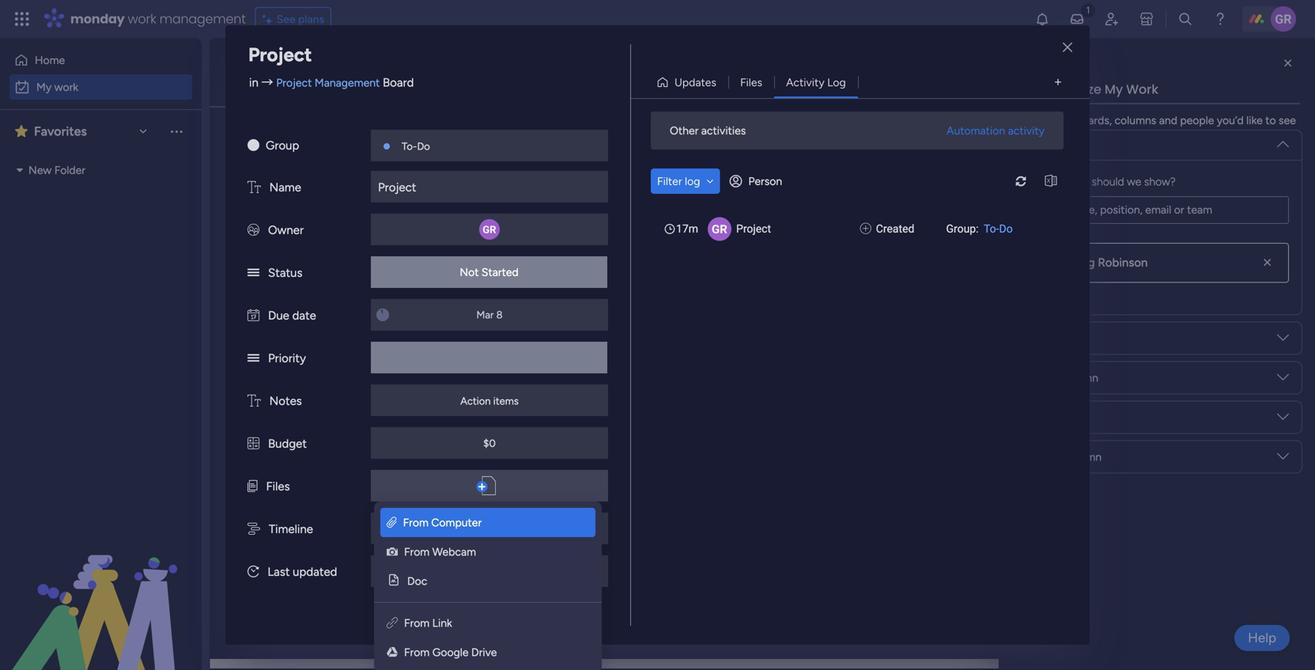 Task type: vqa. For each thing, say whether or not it's contained in the screenshot.
Public board image on the top left
no



Task type: locate. For each thing, give the bounding box(es) containing it.
2 + from the top
[[258, 358, 265, 372]]

project dialog
[[0, 0, 1316, 670]]

to-do up log at the right of the page
[[680, 161, 708, 174]]

8 down started
[[496, 309, 503, 321]]

activity
[[1008, 124, 1045, 137]]

home link
[[9, 47, 192, 73]]

0 horizontal spatial mar 8
[[477, 309, 503, 321]]

date down status column
[[1025, 411, 1049, 424]]

doc
[[407, 574, 427, 588]]

filter log
[[657, 174, 700, 188]]

/
[[331, 127, 338, 147], [339, 297, 346, 318], [305, 468, 312, 488], [376, 525, 383, 545]]

1 vertical spatial work
[[54, 80, 78, 94]]

0 vertical spatial status
[[1202, 127, 1234, 140]]

/ left dapulse attachment icon
[[376, 525, 383, 545]]

monday
[[70, 10, 125, 28]]

group right other
[[704, 127, 736, 140]]

columns
[[1115, 114, 1157, 127]]

v2 multiple person column image
[[248, 223, 259, 237]]

2 add from the top
[[268, 358, 288, 372]]

1 vertical spatial 8
[[1114, 330, 1120, 343]]

dapulse text column image
[[248, 180, 261, 195], [248, 394, 261, 408]]

choose
[[1016, 114, 1054, 127]]

1 horizontal spatial work
[[128, 10, 156, 28]]

2 dapulse text column image from the top
[[248, 394, 261, 408]]

1 horizontal spatial mar 8
[[1094, 330, 1120, 343]]

project management link
[[276, 76, 380, 89]]

greg robinson image
[[1271, 6, 1297, 32]]

to- up log at the right of the page
[[680, 161, 695, 174]]

boards,
[[1076, 114, 1112, 127]]

1 right week
[[350, 302, 355, 315]]

my inside option
[[36, 80, 52, 94]]

and
[[1159, 114, 1178, 127]]

customize for customize
[[591, 131, 645, 144]]

activity
[[786, 76, 825, 89]]

a
[[326, 525, 335, 545]]

1 vertical spatial v2 status image
[[248, 351, 259, 365]]

mar 8 down not started
[[477, 309, 503, 321]]

mar 8 inside project dialog
[[477, 309, 503, 321]]

favorites button
[[11, 118, 154, 145]]

2 horizontal spatial status
[[1202, 127, 1234, 140]]

from right dapulse attachment icon
[[403, 516, 429, 529]]

2 horizontal spatial to-
[[984, 222, 1000, 235]]

1 right the overdue
[[342, 131, 346, 144]]

to- left "search" icon
[[402, 140, 417, 153]]

1 horizontal spatial files
[[740, 76, 763, 89]]

work down home
[[54, 80, 78, 94]]

my for my work
[[233, 60, 270, 95]]

Filter dashboard by text search field
[[300, 125, 444, 150]]

from google drive
[[404, 645, 497, 659]]

0 vertical spatial date
[[292, 309, 316, 323]]

add up "notes"
[[268, 358, 288, 372]]

new for new folder
[[28, 163, 52, 177]]

this
[[266, 297, 294, 318]]

1 horizontal spatial 0
[[387, 530, 394, 543]]

my up boards,
[[1105, 80, 1123, 98]]

dapulse text column image for notes
[[248, 394, 261, 408]]

1 vertical spatial column
[[1051, 411, 1090, 424]]

items for action
[[493, 395, 519, 407]]

people
[[1181, 114, 1215, 127]]

0 horizontal spatial new
[[28, 163, 52, 177]]

to-do inside project dialog
[[402, 140, 430, 153]]

0 items
[[353, 416, 390, 429]]

group right the v2 sun 'image'
[[266, 138, 299, 153]]

1 vertical spatial new
[[28, 163, 52, 177]]

now
[[432, 565, 451, 577]]

→
[[261, 76, 273, 90]]

column up date column
[[1060, 371, 1099, 384]]

0 horizontal spatial mar
[[477, 309, 494, 321]]

add view image
[[1055, 77, 1062, 88]]

0 vertical spatial dapulse text column image
[[248, 180, 261, 195]]

item right the v2 sun 'image'
[[265, 131, 287, 144]]

status up date column
[[1025, 371, 1057, 384]]

from up just
[[404, 545, 430, 558]]

2 v2 status image from the top
[[248, 351, 259, 365]]

overdue
[[266, 127, 327, 147]]

mar up status column
[[1094, 330, 1111, 343]]

2 vertical spatial to-
[[984, 222, 1000, 235]]

work for monday
[[128, 10, 156, 28]]

from for from link
[[404, 616, 430, 630]]

work inside option
[[54, 80, 78, 94]]

like
[[1247, 114, 1263, 127]]

from link
[[404, 616, 452, 630]]

do
[[417, 140, 430, 153], [695, 161, 708, 174], [1000, 222, 1013, 235]]

date right due
[[292, 309, 316, 323]]

dapulse text column image left "notes"
[[248, 394, 261, 408]]

work right monday at the top left
[[128, 10, 156, 28]]

+ down dapulse date column icon
[[258, 358, 265, 372]]

my for my work
[[36, 80, 52, 94]]

date right a
[[339, 525, 372, 545]]

mar
[[477, 309, 494, 321], [1094, 330, 1111, 343]]

1 vertical spatial 0
[[387, 530, 394, 543]]

new folder list box
[[0, 153, 202, 279]]

priority
[[268, 351, 306, 365], [1025, 450, 1061, 464]]

0 vertical spatial 0
[[353, 416, 360, 429]]

0 horizontal spatial my
[[36, 80, 52, 94]]

mar inside project dialog
[[477, 309, 494, 321]]

dapulse plus image
[[861, 221, 872, 237]]

0 vertical spatial files
[[740, 76, 763, 89]]

2 horizontal spatial my
[[1105, 80, 1123, 98]]

1
[[342, 131, 346, 144], [350, 302, 355, 315]]

0 vertical spatial mar
[[477, 309, 494, 321]]

1 horizontal spatial mar
[[1094, 330, 1111, 343]]

0 horizontal spatial status
[[268, 266, 303, 280]]

0 horizontal spatial customize
[[591, 131, 645, 144]]

greg robinson image
[[1039, 251, 1062, 275]]

choose the boards, columns and people you'd like to see
[[1016, 114, 1296, 127]]

0 vertical spatial column
[[1060, 371, 1099, 384]]

from for from google drive
[[404, 645, 430, 659]]

column up priority column
[[1051, 411, 1090, 424]]

main content
[[209, 38, 1316, 670]]

1 vertical spatial + add item
[[258, 358, 313, 372]]

v2 status image down dapulse date column icon
[[248, 351, 259, 365]]

mar down not started
[[477, 309, 494, 321]]

group:
[[946, 222, 979, 235]]

project up → on the top of the page
[[248, 43, 312, 66]]

+
[[258, 187, 265, 201], [258, 358, 265, 372]]

8 inside project dialog
[[496, 309, 503, 321]]

customize inside button
[[591, 131, 645, 144]]

customize for customize my work
[[1035, 80, 1102, 98]]

working on it
[[1185, 159, 1251, 172]]

1 horizontal spatial my
[[233, 60, 270, 95]]

mar 8 up status column
[[1094, 330, 1120, 343]]

new
[[239, 131, 262, 144], [28, 163, 52, 177]]

dapulse photo image
[[387, 545, 398, 558]]

v2 status image
[[248, 266, 259, 280], [248, 351, 259, 365]]

1 vertical spatial customize
[[591, 131, 645, 144]]

week
[[298, 297, 335, 318]]

1 vertical spatial priority
[[1025, 450, 1061, 464]]

1 + from the top
[[258, 187, 265, 201]]

0 horizontal spatial work
[[276, 60, 339, 95]]

1 vertical spatial status
[[268, 266, 303, 280]]

project inside 'in → project management board'
[[276, 76, 312, 89]]

dapulse date column image
[[248, 309, 259, 323]]

1 vertical spatial do
[[695, 161, 708, 174]]

files button
[[729, 70, 774, 95]]

items for whose
[[1062, 175, 1089, 188]]

0 horizontal spatial to-do
[[402, 140, 430, 153]]

1 vertical spatial mar 8
[[1094, 330, 1120, 343]]

date
[[292, 309, 316, 323], [339, 525, 372, 545]]

files right v2 file column image
[[266, 479, 290, 494]]

folder
[[54, 163, 85, 177]]

dapulse text column image left the name
[[248, 180, 261, 195]]

link
[[432, 616, 452, 630]]

log
[[685, 174, 700, 188]]

status up working on it
[[1202, 127, 1234, 140]]

to
[[1266, 114, 1276, 127]]

0 horizontal spatial 1
[[342, 131, 346, 144]]

None search field
[[300, 125, 444, 150]]

None text field
[[1025, 196, 1289, 224]]

group inside project dialog
[[266, 138, 299, 153]]

my down home
[[36, 80, 52, 94]]

show?
[[1145, 175, 1176, 188]]

date
[[1096, 127, 1119, 140], [1096, 297, 1119, 311], [1025, 411, 1049, 424]]

files inside button
[[740, 76, 763, 89]]

+ add item up "notes"
[[258, 358, 313, 372]]

new left the overdue
[[239, 131, 262, 144]]

new right caret down 'image'
[[28, 163, 52, 177]]

0 horizontal spatial work
[[54, 80, 78, 94]]

priority down date column
[[1025, 450, 1061, 464]]

date up jan 23
[[1096, 127, 1119, 140]]

items inside project dialog
[[493, 395, 519, 407]]

add up owner
[[268, 187, 288, 201]]

column down date column
[[1063, 450, 1102, 464]]

angle down image
[[707, 176, 714, 187]]

1 horizontal spatial priority
[[1025, 450, 1061, 464]]

+ left the name
[[258, 187, 265, 201]]

1 horizontal spatial customize
[[1035, 80, 1102, 98]]

status up this
[[268, 266, 303, 280]]

notifications image
[[1035, 11, 1051, 27]]

1 add from the top
[[268, 187, 288, 201]]

to-do down board
[[402, 140, 430, 153]]

computer
[[431, 516, 482, 529]]

0 horizontal spatial priority
[[268, 351, 306, 365]]

my work
[[233, 60, 339, 95]]

project right → on the top of the page
[[276, 76, 312, 89]]

filter
[[657, 174, 682, 188]]

0 vertical spatial mar 8
[[477, 309, 503, 321]]

8
[[496, 309, 503, 321], [1114, 330, 1120, 343]]

work up columns
[[1127, 80, 1159, 98]]

0 vertical spatial customize
[[1035, 80, 1102, 98]]

0 vertical spatial to-
[[402, 140, 417, 153]]

help image
[[1213, 11, 1228, 27]]

item down the management on the top left of page
[[349, 131, 371, 144]]

people
[[988, 127, 1022, 140], [1025, 138, 1059, 152]]

my work link
[[9, 74, 192, 100]]

project
[[248, 43, 312, 66], [276, 76, 312, 89], [378, 180, 416, 195], [736, 222, 771, 235]]

0 vertical spatial v2 status image
[[248, 266, 259, 280]]

favorites
[[34, 124, 87, 139]]

see
[[1279, 114, 1296, 127]]

priority up "notes"
[[268, 351, 306, 365]]

0 horizontal spatial group
[[266, 138, 299, 153]]

1 horizontal spatial to-
[[680, 161, 695, 174]]

v2 status image down v2 multiple person column image
[[248, 266, 259, 280]]

jan
[[1092, 159, 1108, 172]]

customize left other
[[591, 131, 645, 144]]

/ right week
[[339, 297, 346, 318]]

1 vertical spatial add
[[268, 358, 288, 372]]

0 vertical spatial priority
[[268, 351, 306, 365]]

1 vertical spatial +
[[258, 358, 265, 372]]

0 horizontal spatial to-
[[402, 140, 417, 153]]

updates button
[[650, 70, 729, 95]]

1 horizontal spatial to-do
[[680, 161, 708, 174]]

1 dapulse text column image from the top
[[248, 180, 261, 195]]

items
[[1062, 175, 1089, 188], [493, 395, 519, 407], [363, 416, 390, 429], [397, 530, 424, 543]]

from for from computer
[[403, 516, 429, 529]]

1 vertical spatial mar
[[1094, 330, 1111, 343]]

1 horizontal spatial date
[[339, 525, 372, 545]]

0 vertical spatial 8
[[496, 309, 503, 321]]

new inside new item button
[[239, 131, 262, 144]]

from right v2 link image at the bottom left
[[404, 616, 430, 630]]

1 horizontal spatial work
[[1127, 80, 1159, 98]]

in
[[249, 76, 259, 90]]

home option
[[9, 47, 192, 73]]

google
[[432, 645, 469, 659]]

1 + add item from the top
[[258, 187, 313, 201]]

0 horizontal spatial date
[[292, 309, 316, 323]]

2 horizontal spatial do
[[1000, 222, 1013, 235]]

1 v2 status image from the top
[[248, 266, 259, 280]]

0 inside without a date / 0 items
[[387, 530, 394, 543]]

0 horizontal spatial do
[[417, 140, 430, 153]]

v2 sun image
[[248, 138, 259, 153]]

v2 star 2 image
[[15, 122, 28, 141]]

0 vertical spatial new
[[239, 131, 262, 144]]

from right dapulse googledrive image
[[404, 645, 430, 659]]

activity log
[[786, 76, 846, 89]]

0 horizontal spatial files
[[266, 479, 290, 494]]

0 vertical spatial do
[[417, 140, 430, 153]]

add
[[268, 187, 288, 201], [268, 358, 288, 372]]

customize
[[1035, 80, 1102, 98], [591, 131, 645, 144]]

0 vertical spatial + add item
[[258, 187, 313, 201]]

1 vertical spatial 1
[[350, 302, 355, 315]]

to-
[[402, 140, 417, 153], [680, 161, 695, 174], [984, 222, 1000, 235]]

1 horizontal spatial 1
[[350, 302, 355, 315]]

status
[[1202, 127, 1234, 140], [268, 266, 303, 280], [1025, 371, 1057, 384]]

new inside new folder list box
[[28, 163, 52, 177]]

mar 8
[[477, 309, 503, 321], [1094, 330, 1120, 343]]

0 vertical spatial work
[[128, 10, 156, 28]]

8 down robinson
[[1114, 330, 1120, 343]]

23
[[1111, 159, 1122, 172]]

0 vertical spatial add
[[268, 187, 288, 201]]

+ add item up owner
[[258, 187, 313, 201]]

files left activity
[[740, 76, 763, 89]]

work right → on the top of the page
[[276, 60, 339, 95]]

0 vertical spatial 1
[[342, 131, 346, 144]]

updates
[[675, 76, 717, 89]]

started
[[482, 265, 519, 279]]

date down "greg robinson"
[[1096, 297, 1119, 311]]

new for new item
[[239, 131, 262, 144]]

1 horizontal spatial new
[[239, 131, 262, 144]]

2 vertical spatial status
[[1025, 371, 1057, 384]]

0 vertical spatial +
[[258, 187, 265, 201]]

1 vertical spatial dapulse text column image
[[248, 394, 261, 408]]

person
[[749, 174, 783, 188]]

item right week
[[357, 302, 380, 315]]

drive
[[471, 645, 497, 659]]

0 horizontal spatial 8
[[496, 309, 503, 321]]

owner
[[268, 223, 304, 237]]

to- right group: at the right
[[984, 222, 1000, 235]]

customize up the
[[1035, 80, 1102, 98]]

date inside project dialog
[[292, 309, 316, 323]]

2 vertical spatial column
[[1063, 450, 1102, 464]]

column for priority column
[[1063, 450, 1102, 464]]

1 horizontal spatial do
[[695, 161, 708, 174]]

my up new item
[[233, 60, 270, 95]]

monday work management
[[70, 10, 246, 28]]

v2 status image for status
[[248, 266, 259, 280]]

notes
[[269, 394, 302, 408]]

see plans button
[[255, 7, 332, 31]]

help
[[1248, 630, 1277, 646]]

priority inside project dialog
[[268, 351, 306, 365]]

1 horizontal spatial 8
[[1114, 330, 1120, 343]]

0 vertical spatial to-do
[[402, 140, 430, 153]]

without
[[266, 525, 322, 545]]

this week / 1 item
[[266, 297, 380, 318]]



Task type: describe. For each thing, give the bounding box(es) containing it.
1 vertical spatial files
[[266, 479, 290, 494]]

no file image
[[482, 476, 496, 495]]

refresh image
[[1009, 175, 1034, 187]]

filter log button
[[651, 168, 720, 194]]

1 horizontal spatial people
[[1025, 138, 1059, 152]]

just
[[410, 565, 429, 577]]

on
[[1229, 159, 1241, 172]]

0 horizontal spatial 0
[[353, 416, 360, 429]]

management
[[160, 10, 246, 28]]

my inside main content
[[1105, 80, 1123, 98]]

greg robinson
[[1069, 256, 1148, 270]]

just now
[[410, 565, 451, 577]]

project down filter dashboard by text search box
[[378, 180, 416, 195]]

items for 0
[[363, 416, 390, 429]]

status inside project dialog
[[268, 266, 303, 280]]

dapulse numbers column image
[[248, 437, 259, 451]]

from for from webcam
[[404, 545, 430, 558]]

action items
[[460, 395, 519, 407]]

last updated
[[268, 565, 337, 579]]

log
[[828, 76, 846, 89]]

timeline
[[269, 522, 313, 536]]

due date
[[268, 309, 316, 323]]

item inside this week / 1 item
[[357, 302, 380, 315]]

not
[[460, 265, 479, 279]]

the
[[1057, 114, 1073, 127]]

work for my
[[54, 80, 78, 94]]

priority column
[[1025, 450, 1102, 464]]

lottie animation element
[[0, 510, 202, 670]]

we
[[1127, 175, 1142, 188]]

whose items should we show?
[[1025, 175, 1176, 188]]

action
[[460, 395, 491, 407]]

1 vertical spatial to-do
[[680, 161, 708, 174]]

overdue / 1 item
[[266, 127, 371, 147]]

group: to-do
[[946, 222, 1013, 235]]

priority for priority column
[[1025, 450, 1061, 464]]

later
[[266, 468, 301, 488]]

created
[[876, 222, 915, 235]]

close image
[[1063, 42, 1073, 53]]

/ right later
[[305, 468, 312, 488]]

dapulse timeline column image
[[248, 522, 260, 536]]

dapulse attachment image
[[387, 516, 397, 529]]

monday marketplace image
[[1139, 11, 1155, 27]]

without a date / 0 items
[[266, 525, 424, 545]]

working
[[1185, 159, 1226, 172]]

automation
[[947, 124, 1006, 137]]

mar 8 inside main content
[[1094, 330, 1120, 343]]

priority for priority
[[268, 351, 306, 365]]

robinson
[[1098, 256, 1148, 270]]

from webcam
[[404, 545, 476, 558]]

column for status column
[[1060, 371, 1099, 384]]

invite members image
[[1104, 11, 1120, 27]]

board
[[383, 76, 414, 90]]

activities
[[701, 124, 746, 137]]

status column
[[1025, 371, 1099, 384]]

$0
[[483, 437, 496, 450]]

my work
[[36, 80, 78, 94]]

1 vertical spatial date
[[339, 525, 372, 545]]

later /
[[266, 468, 316, 488]]

0 horizontal spatial people
[[988, 127, 1022, 140]]

caret down image
[[17, 165, 23, 176]]

budget
[[268, 437, 307, 451]]

search everything image
[[1178, 11, 1194, 27]]

home
[[35, 53, 65, 67]]

greg robinson link
[[1069, 256, 1148, 270]]

new item button
[[233, 125, 293, 150]]

see plans
[[277, 12, 324, 26]]

greg
[[1069, 256, 1095, 270]]

other
[[670, 124, 699, 137]]

item up "notes"
[[291, 358, 313, 372]]

date column
[[1025, 411, 1090, 424]]

0 vertical spatial date
[[1096, 127, 1119, 140]]

in → project management board
[[249, 76, 414, 90]]

customize button
[[566, 125, 651, 150]]

1 vertical spatial to-
[[680, 161, 695, 174]]

export to excel image
[[1039, 175, 1064, 187]]

whose
[[1025, 175, 1059, 188]]

items inside without a date / 0 items
[[397, 530, 424, 543]]

last
[[268, 565, 290, 579]]

v2 file column image
[[248, 479, 257, 494]]

person button
[[723, 168, 792, 194]]

column for date column
[[1051, 411, 1090, 424]]

updated
[[293, 565, 337, 579]]

lottie animation image
[[0, 510, 202, 670]]

project down person "popup button"
[[736, 222, 771, 235]]

1 inside overdue / 1 item
[[342, 131, 346, 144]]

activity log button
[[774, 70, 858, 95]]

plans
[[298, 12, 324, 26]]

you'd
[[1217, 114, 1244, 127]]

item inside button
[[265, 131, 287, 144]]

2 vertical spatial do
[[1000, 222, 1013, 235]]

1 horizontal spatial status
[[1025, 371, 1057, 384]]

1 horizontal spatial group
[[704, 127, 736, 140]]

my work option
[[9, 74, 192, 100]]

item up owner
[[291, 187, 313, 201]]

/ right the overdue
[[331, 127, 338, 147]]

2 + add item from the top
[[258, 358, 313, 372]]

automation activity button
[[941, 118, 1051, 143]]

new item
[[239, 131, 287, 144]]

item inside overdue / 1 item
[[349, 131, 371, 144]]

main content containing overdue /
[[209, 38, 1316, 670]]

dapulse text column image for name
[[248, 180, 261, 195]]

jan 23
[[1092, 159, 1122, 172]]

1 image
[[1081, 1, 1096, 19]]

it
[[1244, 159, 1251, 172]]

1 vertical spatial date
[[1096, 297, 1119, 311]]

should
[[1092, 175, 1125, 188]]

management
[[315, 76, 380, 89]]

2 vertical spatial date
[[1025, 411, 1049, 424]]

update feed image
[[1069, 11, 1085, 27]]

name
[[269, 180, 301, 195]]

v2 status image for priority
[[248, 351, 259, 365]]

customize my work
[[1035, 80, 1159, 98]]

help button
[[1235, 625, 1290, 651]]

dapulse googledrive image
[[387, 645, 398, 659]]

not started
[[460, 265, 519, 279]]

see
[[277, 12, 296, 26]]

17m
[[676, 222, 698, 235]]

v2 link image
[[387, 616, 398, 630]]

webcam
[[432, 545, 476, 558]]

none text field inside main content
[[1025, 196, 1289, 224]]

v2 pulse updated log image
[[248, 565, 259, 579]]

dapulse addbtn image
[[477, 478, 488, 497]]

1 inside this week / 1 item
[[350, 302, 355, 315]]

search image
[[425, 131, 437, 144]]

select product image
[[14, 11, 30, 27]]



